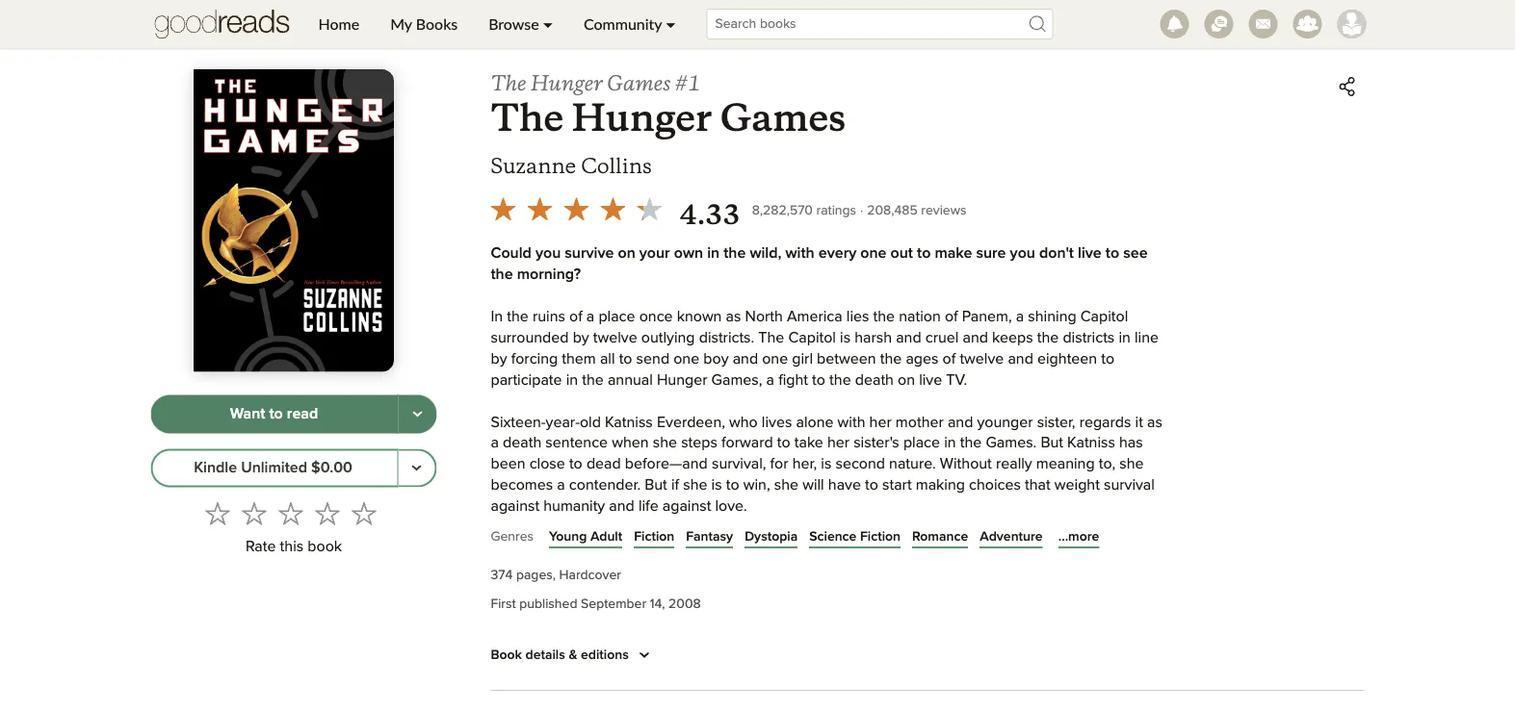 Task type: locate. For each thing, give the bounding box(es) containing it.
the up suzanne
[[491, 95, 563, 142]]

start
[[882, 478, 912, 494]]

0 vertical spatial her
[[869, 415, 892, 430]]

is up between
[[840, 331, 851, 346]]

1 horizontal spatial place
[[903, 436, 940, 451]]

8,282,570 ratings
[[752, 204, 856, 218]]

...more
[[1058, 531, 1099, 544]]

place left once
[[598, 309, 635, 325]]

young adult link
[[549, 528, 622, 547]]

don't
[[1039, 246, 1074, 261]]

1 you from the left
[[535, 246, 561, 261]]

place inside sixteen-year-old katniss everdeen, who lives alone with her mother and younger sister, regards it as a death sentence when she steps forward to take her sister's place in the games. but katniss has been close to dead before—and survival, for her, is second nature. without really meaning to, she becomes a contender. but if she is to win, she will have to start making choices that weight survival against humanity and life against love.
[[903, 436, 940, 451]]

1 vertical spatial by
[[491, 352, 507, 367]]

the left wild,
[[724, 246, 746, 261]]

forcing
[[511, 352, 558, 367]]

is right her,
[[821, 457, 831, 473]]

to left read
[[269, 407, 283, 422]]

fiction right the 'science'
[[860, 531, 901, 544]]

1 horizontal spatial katniss
[[1067, 436, 1115, 451]]

home image
[[155, 0, 289, 48]]

but left 'if'
[[645, 478, 667, 494]]

the up without
[[960, 436, 982, 451]]

against down becomes
[[491, 499, 539, 515]]

average rating of 4.33 stars. figure
[[485, 191, 752, 233]]

katniss down regards
[[1067, 436, 1115, 451]]

games.
[[986, 436, 1037, 451]]

1 horizontal spatial capitol
[[1080, 309, 1128, 325]]

and right "mother"
[[948, 415, 973, 430]]

▾ right "community"
[[666, 14, 676, 33]]

a up keeps
[[1016, 309, 1024, 325]]

death down sixteen-
[[503, 436, 542, 451]]

top genres for this book element
[[491, 526, 1364, 556]]

on inside 'could you survive on your own in the wild, with every one out to make sure you don't live to see the morning?'
[[618, 246, 635, 261]]

1 vertical spatial twelve
[[960, 352, 1004, 367]]

in up without
[[944, 436, 956, 451]]

games left #1
[[607, 70, 671, 96]]

been
[[491, 457, 525, 473]]

in
[[707, 246, 720, 261], [1119, 331, 1131, 346], [566, 373, 578, 388], [944, 436, 956, 451]]

making
[[916, 478, 965, 494]]

of right ruins
[[569, 309, 582, 325]]

districts
[[1063, 331, 1115, 346]]

twelve
[[593, 331, 637, 346], [960, 352, 1004, 367]]

unlimited
[[241, 461, 307, 476]]

0 vertical spatial death
[[855, 373, 894, 388]]

want to read button
[[151, 395, 398, 434]]

with right wild,
[[785, 246, 814, 261]]

shining
[[1028, 309, 1076, 325]]

hunger down browse ▾ link
[[530, 70, 603, 96]]

with
[[785, 246, 814, 261], [838, 415, 865, 430]]

place down "mother"
[[903, 436, 940, 451]]

to down second
[[865, 478, 878, 494]]

the down north
[[758, 331, 784, 346]]

1 horizontal spatial against
[[662, 499, 711, 515]]

1 horizontal spatial games
[[720, 95, 846, 142]]

1 horizontal spatial on
[[898, 373, 915, 388]]

1 vertical spatial capitol
[[788, 331, 836, 346]]

the hunger games #1 the hunger games
[[491, 70, 846, 142]]

0 horizontal spatial but
[[645, 478, 667, 494]]

advertisement region
[[290, 0, 1225, 35]]

2 vertical spatial is
[[711, 478, 722, 494]]

1 vertical spatial on
[[898, 373, 915, 388]]

0 horizontal spatial place
[[598, 309, 635, 325]]

she
[[653, 436, 677, 451], [1119, 457, 1144, 473], [683, 478, 707, 494], [774, 478, 798, 494]]

against
[[491, 499, 539, 515], [662, 499, 711, 515]]

live right don't
[[1078, 246, 1102, 261]]

1 horizontal spatial fiction
[[860, 531, 901, 544]]

live down ages
[[919, 373, 942, 388]]

you up morning?
[[535, 246, 561, 261]]

as right it at the right of page
[[1147, 415, 1162, 430]]

of up cruel
[[945, 309, 958, 325]]

win,
[[743, 478, 770, 494]]

0 horizontal spatial capitol
[[788, 331, 836, 346]]

of down cruel
[[943, 352, 956, 367]]

on inside in the ruins of a place once known as north america lies the nation of panem, a shining capitol surrounded by twelve outlying districts. the capitol is harsh and cruel and keeps the districts in line by forcing them all to send one boy and one girl between the ages of twelve and eighteen to participate in the annual hunger games, a fight to the death on live tv.
[[898, 373, 915, 388]]

dystopia link
[[745, 528, 798, 547]]

surrounded
[[491, 331, 569, 346]]

to down "sentence"
[[569, 457, 582, 473]]

meaning
[[1036, 457, 1095, 473]]

374
[[491, 569, 513, 583]]

2008
[[668, 598, 701, 611]]

0 horizontal spatial is
[[711, 478, 722, 494]]

alone
[[796, 415, 834, 430]]

0 horizontal spatial twelve
[[593, 331, 637, 346]]

1 horizontal spatial twelve
[[960, 352, 1004, 367]]

america
[[787, 309, 842, 325]]

in left line on the right top of page
[[1119, 331, 1131, 346]]

1 ▾ from the left
[[543, 14, 553, 33]]

14,
[[650, 598, 665, 611]]

0 horizontal spatial ▾
[[543, 14, 553, 33]]

death inside sixteen-year-old katniss everdeen, who lives alone with her mother and younger sister, regards it as a death sentence when she steps forward to take her sister's place in the games. but katniss has been close to dead before—and survival, for her, is second nature. without really meaning to, she becomes a contender. but if she is to win, she will have to start making choices that weight survival against humanity and life against love.
[[503, 436, 542, 451]]

1 vertical spatial her
[[827, 436, 850, 451]]

▾ for community ▾
[[666, 14, 676, 33]]

hunger inside in the ruins of a place once known as north america lies the nation of panem, a shining capitol surrounded by twelve outlying districts. the capitol is harsh and cruel and keeps the districts in line by forcing them all to send one boy and one girl between the ages of twelve and eighteen to participate in the annual hunger games, a fight to the death on live tv.
[[657, 373, 707, 388]]

0 vertical spatial with
[[785, 246, 814, 261]]

the right in on the left top of page
[[507, 309, 529, 325]]

to inside button
[[269, 407, 283, 422]]

the down them
[[582, 373, 604, 388]]

fiction down life
[[634, 531, 674, 544]]

ages
[[906, 352, 939, 367]]

to down districts
[[1101, 352, 1114, 367]]

rate 2 out of 5 image
[[242, 501, 267, 526]]

to left see on the top of page
[[1105, 246, 1119, 261]]

1 vertical spatial is
[[821, 457, 831, 473]]

take
[[794, 436, 823, 451]]

games up 8,282,570
[[720, 95, 846, 142]]

0 horizontal spatial death
[[503, 436, 542, 451]]

in right own
[[707, 246, 720, 261]]

rate 1 out of 5 image
[[205, 501, 230, 526]]

rating 4.33 out of 5 image
[[485, 191, 668, 227]]

one down outlying
[[673, 352, 699, 367]]

her right 'take'
[[827, 436, 850, 451]]

1 horizontal spatial with
[[838, 415, 865, 430]]

capitol down america
[[788, 331, 836, 346]]

by
[[573, 331, 589, 346], [491, 352, 507, 367]]

on down ages
[[898, 373, 915, 388]]

katniss
[[605, 415, 653, 430], [1067, 436, 1115, 451]]

but down sister, at right
[[1041, 436, 1063, 451]]

september
[[581, 598, 646, 611]]

0 vertical spatial twelve
[[593, 331, 637, 346]]

the inside in the ruins of a place once known as north america lies the nation of panem, a shining capitol surrounded by twelve outlying districts. the capitol is harsh and cruel and keeps the districts in line by forcing them all to send one boy and one girl between the ages of twelve and eighteen to participate in the annual hunger games, a fight to the death on live tv.
[[758, 331, 784, 346]]

she down for
[[774, 478, 798, 494]]

my books link
[[375, 0, 473, 48]]

twelve up tv.
[[960, 352, 1004, 367]]

one left girl
[[762, 352, 788, 367]]

will
[[802, 478, 824, 494]]

1 horizontal spatial but
[[1041, 436, 1063, 451]]

2 horizontal spatial is
[[840, 331, 851, 346]]

one left out
[[860, 246, 887, 261]]

science
[[809, 531, 857, 544]]

and down "panem,"
[[963, 331, 988, 346]]

1 vertical spatial katniss
[[1067, 436, 1115, 451]]

first published september 14, 2008
[[491, 598, 701, 611]]

▾ right browse
[[543, 14, 553, 33]]

browse
[[489, 14, 539, 33]]

1 vertical spatial death
[[503, 436, 542, 451]]

0 vertical spatial by
[[573, 331, 589, 346]]

as inside sixteen-year-old katniss everdeen, who lives alone with her mother and younger sister, regards it as a death sentence when she steps forward to take her sister's place in the games. but katniss has been close to dead before—and survival, for her, is second nature. without really meaning to, she becomes a contender. but if she is to win, she will have to start making choices that weight survival against humanity and life against love.
[[1147, 415, 1162, 430]]

0 horizontal spatial as
[[726, 309, 741, 325]]

on left the your at left
[[618, 246, 635, 261]]

0 horizontal spatial with
[[785, 246, 814, 261]]

0 horizontal spatial you
[[535, 246, 561, 261]]

death
[[855, 373, 894, 388], [503, 436, 542, 451]]

by up them
[[573, 331, 589, 346]]

0 vertical spatial katniss
[[605, 415, 653, 430]]

0 vertical spatial is
[[840, 331, 851, 346]]

home link
[[303, 0, 375, 48]]

hunger down send
[[657, 373, 707, 388]]

you right sure
[[1010, 246, 1035, 261]]

0 horizontal spatial games
[[607, 70, 671, 96]]

death down between
[[855, 373, 894, 388]]

if
[[671, 478, 679, 494]]

0 horizontal spatial against
[[491, 499, 539, 515]]

2 fiction from the left
[[860, 531, 901, 544]]

0 vertical spatial live
[[1078, 246, 1102, 261]]

own
[[674, 246, 703, 261]]

capitol
[[1080, 309, 1128, 325], [788, 331, 836, 346]]

&
[[569, 649, 577, 663]]

1 horizontal spatial live
[[1078, 246, 1102, 261]]

adult
[[590, 531, 622, 544]]

the down the shining
[[1037, 331, 1059, 346]]

rate
[[246, 539, 276, 555]]

community
[[584, 14, 662, 33]]

in inside 'could you survive on your own in the wild, with every one out to make sure you don't live to see the morning?'
[[707, 246, 720, 261]]

as
[[726, 309, 741, 325], [1147, 415, 1162, 430]]

0 horizontal spatial fiction
[[634, 531, 674, 544]]

published
[[519, 598, 577, 611]]

1 vertical spatial with
[[838, 415, 865, 430]]

capitol up districts
[[1080, 309, 1128, 325]]

0 vertical spatial place
[[598, 309, 635, 325]]

▾
[[543, 14, 553, 33], [666, 14, 676, 33]]

2 horizontal spatial one
[[860, 246, 887, 261]]

by up participate
[[491, 352, 507, 367]]

death inside in the ruins of a place once known as north america lies the nation of panem, a shining capitol surrounded by twelve outlying districts. the capitol is harsh and cruel and keeps the districts in line by forcing them all to send one boy and one girl between the ages of twelve and eighteen to participate in the annual hunger games, a fight to the death on live tv.
[[855, 373, 894, 388]]

a right ruins
[[586, 309, 595, 325]]

against down 'if'
[[662, 499, 711, 515]]

0 horizontal spatial by
[[491, 352, 507, 367]]

her up sister's
[[869, 415, 892, 430]]

panem,
[[962, 309, 1012, 325]]

0 horizontal spatial on
[[618, 246, 635, 261]]

is up love. at bottom
[[711, 478, 722, 494]]

1 horizontal spatial as
[[1147, 415, 1162, 430]]

rate this book
[[246, 539, 342, 555]]

in inside sixteen-year-old katniss everdeen, who lives alone with her mother and younger sister, regards it as a death sentence when she steps forward to take her sister's place in the games. but katniss has been close to dead before—and survival, for her, is second nature. without really meaning to, she becomes a contender. but if she is to win, she will have to start making choices that weight survival against humanity and life against love.
[[944, 436, 956, 451]]

1 horizontal spatial you
[[1010, 246, 1035, 261]]

hardcover
[[559, 569, 621, 583]]

1 horizontal spatial ▾
[[666, 14, 676, 33]]

and left life
[[609, 499, 634, 515]]

browse ▾ link
[[473, 0, 568, 48]]

2 ▾ from the left
[[666, 14, 676, 33]]

0 horizontal spatial her
[[827, 436, 850, 451]]

line
[[1135, 331, 1159, 346]]

she down has
[[1119, 457, 1144, 473]]

as up districts.
[[726, 309, 741, 325]]

0 vertical spatial on
[[618, 246, 635, 261]]

0 horizontal spatial live
[[919, 373, 942, 388]]

year-
[[546, 415, 580, 430]]

the inside sixteen-year-old katniss everdeen, who lives alone with her mother and younger sister, regards it as a death sentence when she steps forward to take her sister's place in the games. but katniss has been close to dead before—and survival, for her, is second nature. without really meaning to, she becomes a contender. but if she is to win, she will have to start making choices that weight survival against humanity and life against love.
[[960, 436, 982, 451]]

0 vertical spatial capitol
[[1080, 309, 1128, 325]]

a up been
[[491, 436, 499, 451]]

with up sister's
[[838, 415, 865, 430]]

1 horizontal spatial death
[[855, 373, 894, 388]]

for
[[770, 457, 788, 473]]

a left fight
[[766, 373, 774, 388]]

1 vertical spatial as
[[1147, 415, 1162, 430]]

to,
[[1099, 457, 1115, 473]]

you
[[535, 246, 561, 261], [1010, 246, 1035, 261]]

she right 'if'
[[683, 478, 707, 494]]

twelve up all
[[593, 331, 637, 346]]

0 horizontal spatial one
[[673, 352, 699, 367]]

hunger up collins at the top of the page
[[572, 95, 712, 142]]

0 vertical spatial as
[[726, 309, 741, 325]]

and down keeps
[[1008, 352, 1033, 367]]

send
[[636, 352, 669, 367]]

could
[[491, 246, 531, 261]]

katniss up the when
[[605, 415, 653, 430]]

book
[[491, 649, 522, 663]]

1 vertical spatial live
[[919, 373, 942, 388]]

and
[[896, 331, 921, 346], [963, 331, 988, 346], [733, 352, 758, 367], [1008, 352, 1033, 367], [948, 415, 973, 430], [609, 499, 634, 515]]

1 horizontal spatial her
[[869, 415, 892, 430]]

8,282,570 ratings and 208,485 reviews figure
[[752, 198, 966, 222]]

want
[[230, 407, 265, 422]]

▾ for browse ▾
[[543, 14, 553, 33]]

1 vertical spatial place
[[903, 436, 940, 451]]

None search field
[[691, 9, 1069, 39]]



Task type: describe. For each thing, give the bounding box(es) containing it.
4.33
[[679, 198, 740, 232]]

and down the nation
[[896, 331, 921, 346]]

sure
[[976, 246, 1006, 261]]

as inside in the ruins of a place once known as north america lies the nation of panem, a shining capitol surrounded by twelve outlying districts. the capitol is harsh and cruel and keeps the districts in line by forcing them all to send one boy and one girl between the ages of twelve and eighteen to participate in the annual hunger games, a fight to the death on live tv.
[[726, 309, 741, 325]]

regards
[[1079, 415, 1131, 430]]

known
[[677, 309, 722, 325]]

208,485
[[867, 204, 918, 218]]

fight
[[778, 373, 808, 388]]

once
[[639, 309, 673, 325]]

profile image for bob builder. image
[[1337, 10, 1366, 39]]

1 vertical spatial but
[[645, 478, 667, 494]]

community ▾
[[584, 14, 676, 33]]

$0.00
[[311, 461, 352, 476]]

208,485 reviews
[[867, 204, 966, 218]]

who
[[729, 415, 758, 430]]

make
[[935, 246, 972, 261]]

0 vertical spatial but
[[1041, 436, 1063, 451]]

this
[[280, 539, 304, 555]]

harsh
[[855, 331, 892, 346]]

young
[[549, 531, 587, 544]]

#1
[[675, 70, 701, 96]]

all
[[600, 352, 615, 367]]

fiction link
[[634, 528, 674, 547]]

the down harsh
[[880, 352, 902, 367]]

it
[[1135, 415, 1143, 430]]

romance link
[[912, 528, 968, 547]]

to up for
[[777, 436, 790, 451]]

374 pages, hardcover
[[491, 569, 621, 583]]

nation
[[899, 309, 941, 325]]

boy
[[703, 352, 729, 367]]

has
[[1119, 436, 1143, 451]]

second
[[835, 457, 885, 473]]

community ▾ link
[[568, 0, 691, 48]]

adventure
[[980, 531, 1043, 544]]

tv.
[[946, 373, 967, 388]]

see
[[1123, 246, 1148, 261]]

without
[[940, 457, 992, 473]]

Search by book title or ISBN text field
[[706, 9, 1053, 39]]

in down them
[[566, 373, 578, 388]]

my books
[[390, 14, 458, 33]]

1 against from the left
[[491, 499, 539, 515]]

1 horizontal spatial by
[[573, 331, 589, 346]]

outlying
[[641, 331, 695, 346]]

the up harsh
[[873, 309, 895, 325]]

ratings
[[816, 204, 856, 218]]

fantasy link
[[686, 528, 733, 547]]

suzanne collins link
[[491, 152, 652, 179]]

rate 3 out of 5 image
[[278, 501, 303, 526]]

love.
[[715, 499, 747, 515]]

younger
[[977, 415, 1033, 430]]

really
[[996, 457, 1032, 473]]

steps
[[681, 436, 717, 451]]

0 horizontal spatial katniss
[[605, 415, 653, 430]]

in the ruins of a place once known as north america lies the nation of panem, a shining capitol surrounded by twelve outlying districts. the capitol is harsh and cruel and keeps the districts in line by forcing them all to send one boy and one girl between the ages of twelve and eighteen to participate in the annual hunger games, a fight to the death on live tv.
[[491, 309, 1159, 388]]

2 you from the left
[[1010, 246, 1035, 261]]

editions
[[581, 649, 629, 663]]

fantasy
[[686, 531, 733, 544]]

sixteen-year-old katniss everdeen, who lives alone with her mother and younger sister, regards it as a death sentence when she steps forward to take her sister's place in the games. but katniss has been close to dead before—and survival, for her, is second nature. without really meaning to, she becomes a contender. but if she is to win, she will have to start making choices that weight survival against humanity and life against love.
[[491, 415, 1162, 515]]

north
[[745, 309, 783, 325]]

2 against from the left
[[662, 499, 711, 515]]

to right out
[[917, 246, 931, 261]]

she up before—and
[[653, 436, 677, 451]]

one inside 'could you survive on your own in the wild, with every one out to make sure you don't live to see the morning?'
[[860, 246, 887, 261]]

sixteen-
[[491, 415, 546, 430]]

wild,
[[750, 246, 782, 261]]

young adult
[[549, 531, 622, 544]]

old
[[580, 415, 601, 430]]

have
[[828, 478, 861, 494]]

sentence
[[545, 436, 608, 451]]

to right all
[[619, 352, 632, 367]]

rating 0 out of 5 group
[[199, 496, 382, 532]]

adventure link
[[980, 528, 1043, 547]]

live inside in the ruins of a place once known as north america lies the nation of panem, a shining capitol surrounded by twelve outlying districts. the capitol is harsh and cruel and keeps the districts in line by forcing them all to send one boy and one girl between the ages of twelve and eighteen to participate in the annual hunger games, a fight to the death on live tv.
[[919, 373, 942, 388]]

rate 5 out of 5 image
[[352, 501, 377, 526]]

sister,
[[1037, 415, 1075, 430]]

when
[[612, 436, 649, 451]]

keeps
[[992, 331, 1033, 346]]

want to read
[[230, 407, 318, 422]]

lies
[[846, 309, 869, 325]]

lives
[[762, 415, 792, 430]]

kindle unlimited $0.00
[[194, 461, 352, 476]]

dystopia
[[745, 531, 798, 544]]

live inside 'could you survive on your own in the wild, with every one out to make sure you don't live to see the morning?'
[[1078, 246, 1102, 261]]

home
[[318, 14, 359, 33]]

your
[[639, 246, 670, 261]]

a up humanity
[[557, 478, 565, 494]]

to up love. at bottom
[[726, 478, 739, 494]]

rate this book element
[[151, 496, 437, 562]]

1 horizontal spatial one
[[762, 352, 788, 367]]

kindle unlimited $0.00 link
[[151, 449, 398, 488]]

morning?
[[517, 267, 581, 283]]

close
[[529, 457, 565, 473]]

choices
[[969, 478, 1021, 494]]

book details & editions button
[[491, 644, 656, 667]]

books
[[416, 14, 458, 33]]

annual
[[608, 373, 653, 388]]

browse ▾
[[489, 14, 553, 33]]

details
[[525, 649, 565, 663]]

1 fiction from the left
[[634, 531, 674, 544]]

girl
[[792, 352, 813, 367]]

place inside in the ruins of a place once known as north america lies the nation of panem, a shining capitol surrounded by twelve outlying districts. the capitol is harsh and cruel and keeps the districts in line by forcing them all to send one boy and one girl between the ages of twelve and eighteen to participate in the annual hunger games, a fight to the death on live tv.
[[598, 309, 635, 325]]

rate 4 out of 5 image
[[315, 501, 340, 526]]

with inside sixteen-year-old katniss everdeen, who lives alone with her mother and younger sister, regards it as a death sentence when she steps forward to take her sister's place in the games. but katniss has been close to dead before—and survival, for her, is second nature. without really meaning to, she becomes a contender. but if she is to win, she will have to start making choices that weight survival against humanity and life against love.
[[838, 415, 865, 430]]

1 horizontal spatial is
[[821, 457, 831, 473]]

science fiction link
[[809, 528, 901, 547]]

is inside in the ruins of a place once known as north america lies the nation of panem, a shining capitol surrounded by twelve outlying districts. the capitol is harsh and cruel and keeps the districts in line by forcing them all to send one boy and one girl between the ages of twelve and eighteen to participate in the annual hunger games, a fight to the death on live tv.
[[840, 331, 851, 346]]

book
[[308, 539, 342, 555]]

with inside 'could you survive on your own in the wild, with every one out to make sure you don't live to see the morning?'
[[785, 246, 814, 261]]

and up the games,
[[733, 352, 758, 367]]

book title: the hunger games element
[[491, 95, 846, 142]]

the down browse
[[491, 70, 526, 96]]

her,
[[792, 457, 817, 473]]

in
[[491, 309, 503, 325]]

cruel
[[925, 331, 959, 346]]

to right fight
[[812, 373, 825, 388]]

the down between
[[829, 373, 851, 388]]

the down the could
[[491, 267, 513, 283]]

dead
[[586, 457, 621, 473]]

romance
[[912, 531, 968, 544]]

that
[[1025, 478, 1050, 494]]

becomes
[[491, 478, 553, 494]]

weight
[[1054, 478, 1100, 494]]



Task type: vqa. For each thing, say whether or not it's contained in the screenshot.
replacement
no



